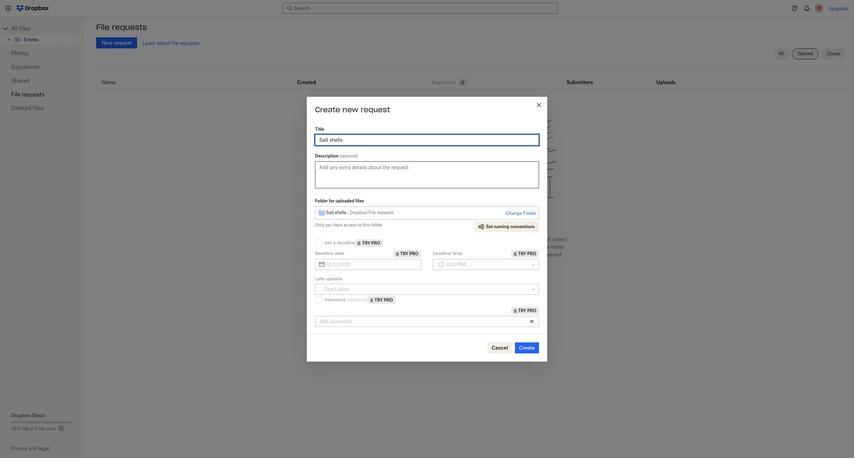 Task type: locate. For each thing, give the bounding box(es) containing it.
None text field
[[326, 261, 417, 269]]

0 vertical spatial file
[[171, 40, 178, 46]]

requests right dropbox/file
[[377, 210, 394, 216]]

uploads
[[326, 277, 343, 282]]

1 horizontal spatial you
[[383, 252, 392, 258]]

set left naming
[[486, 224, 493, 229]]

0 vertical spatial your
[[399, 244, 409, 250]]

request inside request files from anyone, whether they have a dropbox account or not, and collect them in your dropbox. files will be automatically organized into a dropbox folder you choose. your privacy is important, so those who upload to your file request cannot access your dropbox account.
[[545, 252, 562, 258]]

folder down collect
[[552, 244, 565, 250]]

file requests up learn
[[96, 22, 147, 32]]

0 horizontal spatial a
[[333, 241, 336, 246]]

0 horizontal spatial create
[[315, 105, 340, 114]]

0 vertical spatial set
[[486, 224, 493, 229]]

and left legal
[[29, 446, 37, 452]]

deleted files
[[11, 105, 44, 112]]

dropbox up 28.57
[[11, 413, 31, 419]]

0 horizontal spatial you
[[326, 223, 333, 228]]

name
[[102, 79, 116, 85]]

created button
[[297, 78, 316, 87]]

0 vertical spatial optional
[[341, 153, 357, 159]]

folder
[[315, 199, 328, 204], [524, 211, 537, 216]]

files up in
[[398, 237, 407, 243]]

0 horizontal spatial (
[[340, 153, 341, 159]]

0 vertical spatial folder
[[372, 223, 383, 228]]

request down collect
[[545, 252, 562, 258]]

row
[[96, 67, 849, 90]]

files inside request files from anyone, whether they have a dropbox account or not, and collect them in your dropbox. files will be automatically organized into a dropbox folder you choose. your privacy is important, so those who upload to your file request cannot access your dropbox account.
[[398, 237, 407, 243]]

1 vertical spatial from
[[409, 237, 419, 243]]

1 horizontal spatial deadline
[[433, 251, 452, 256]]

create up the title
[[315, 105, 340, 114]]

into
[[517, 244, 526, 250]]

file
[[171, 40, 178, 46], [536, 252, 543, 258]]

0 vertical spatial file requests
[[96, 22, 147, 32]]

0 vertical spatial to
[[358, 223, 362, 228]]

1 horizontal spatial folder
[[524, 211, 537, 216]]

( right password
[[347, 298, 349, 303]]

you inside create new request dialog
[[326, 223, 333, 228]]

) right description
[[357, 153, 358, 159]]

0 horizontal spatial access
[[344, 223, 357, 228]]

Title text field
[[319, 136, 535, 144]]

kb
[[23, 427, 29, 432]]

( for description
[[340, 153, 341, 159]]

1 horizontal spatial all
[[779, 51, 784, 56]]

set for set naming conventions
[[486, 224, 493, 229]]

your down so
[[464, 260, 474, 265]]

files inside create new request dialog
[[356, 199, 364, 204]]

collect
[[552, 237, 567, 243]]

all left "opened"
[[779, 51, 784, 56]]

1 vertical spatial have
[[471, 237, 481, 243]]

0 horizontal spatial to
[[358, 223, 362, 228]]

learn
[[143, 40, 156, 46]]

1 horizontal spatial and
[[543, 237, 551, 243]]

)
[[357, 153, 358, 159], [366, 298, 368, 303]]

1 vertical spatial you
[[383, 252, 392, 258]]

not,
[[533, 237, 541, 243]]

to left this
[[358, 223, 362, 228]]

1 horizontal spatial file
[[536, 252, 543, 258]]

2 horizontal spatial a
[[527, 244, 530, 250]]

1 vertical spatial set
[[325, 241, 332, 246]]

to
[[358, 223, 362, 228], [519, 252, 524, 258]]

access
[[344, 223, 357, 228], [447, 260, 462, 265]]

optional right description
[[341, 153, 357, 159]]

time
[[453, 251, 462, 256]]

file down not,
[[536, 252, 543, 258]]

0 vertical spatial )
[[357, 153, 358, 159]]

from up 'dropbox.'
[[409, 237, 419, 243]]

1 horizontal spatial from
[[475, 220, 493, 229]]

optional right password
[[349, 298, 366, 303]]

1 vertical spatial optional
[[349, 298, 366, 303]]

deadline down the files
[[433, 251, 452, 256]]

0 horizontal spatial column header
[[567, 70, 594, 87]]

0 horizontal spatial your
[[399, 244, 409, 250]]

all
[[11, 25, 18, 32], [779, 51, 784, 56]]

create inside create button
[[519, 345, 535, 351]]

photos
[[11, 50, 29, 57]]

file requests
[[96, 22, 147, 32], [11, 91, 44, 98]]

1 vertical spatial file
[[11, 91, 20, 98]]

file right the about in the left top of the page
[[171, 40, 178, 46]]

all files tree
[[1, 23, 83, 45]]

2 vertical spatial your
[[464, 260, 474, 265]]

account
[[507, 237, 525, 243]]

1 vertical spatial to
[[519, 252, 524, 258]]

files down file requests "link"
[[33, 105, 44, 112]]

1 horizontal spatial create
[[519, 345, 535, 351]]

so
[[471, 252, 476, 258]]

0 horizontal spatial )
[[357, 153, 358, 159]]

1 horizontal spatial folder
[[552, 244, 565, 250]]

you down them
[[383, 252, 392, 258]]

global header element
[[0, 0, 855, 17]]

1 horizontal spatial (
[[347, 298, 349, 303]]

( right description
[[340, 153, 341, 159]]

optional for description ( optional )
[[341, 153, 357, 159]]

folder right this
[[372, 223, 383, 228]]

files up salt shells • dropbox/file requests
[[356, 199, 364, 204]]

your up choose. on the bottom left of the page
[[399, 244, 409, 250]]

a
[[483, 237, 485, 243], [333, 241, 336, 246], [527, 244, 530, 250]]

1 vertical spatial folder
[[524, 211, 537, 216]]

0 horizontal spatial set
[[325, 241, 332, 246]]

closed
[[827, 51, 841, 56]]

set for set a deadline
[[325, 241, 332, 246]]

description
[[315, 153, 339, 159]]

uploaded
[[336, 199, 355, 204]]

0 horizontal spatial folder
[[315, 199, 328, 204]]

set inside button
[[486, 224, 493, 229]]

deadline for deadline date
[[315, 251, 334, 256]]

optional for password ( optional )
[[349, 298, 366, 303]]

account.
[[496, 260, 515, 265]]

deadline
[[337, 241, 355, 246]]

1 horizontal spatial column header
[[657, 70, 684, 87]]

1 horizontal spatial to
[[519, 252, 524, 258]]

requests
[[112, 22, 147, 32], [180, 40, 199, 46], [22, 91, 44, 98], [377, 210, 394, 216]]

files up emotes
[[20, 25, 30, 32]]

1 horizontal spatial file requests
[[96, 22, 147, 32]]

0 horizontal spatial file
[[171, 40, 178, 46]]

(
[[340, 153, 341, 159], [347, 298, 349, 303]]

try pro
[[362, 241, 380, 246], [400, 251, 419, 257], [518, 251, 537, 257], [375, 298, 393, 303], [518, 309, 537, 314]]

1 horizontal spatial file
[[96, 22, 109, 32]]

or
[[527, 237, 531, 243]]

1 vertical spatial all
[[779, 51, 784, 56]]

folder inside button
[[524, 211, 537, 216]]

create new request dialog
[[307, 97, 548, 362]]

1 vertical spatial (
[[347, 298, 349, 303]]

from inside request files from anyone, whether they have a dropbox account or not, and collect them in your dropbox. files will be automatically organized into a dropbox folder you choose. your privacy is important, so those who upload to your file request cannot access your dropbox account.
[[409, 237, 419, 243]]

0 horizontal spatial and
[[29, 446, 37, 452]]

deleted files link
[[11, 101, 72, 115]]

dropbox logo - go to the homepage image
[[14, 3, 51, 14]]

0 horizontal spatial have
[[334, 223, 343, 228]]

from left naming
[[475, 220, 493, 229]]

0 horizontal spatial from
[[409, 237, 419, 243]]

1 vertical spatial )
[[366, 298, 368, 303]]

0 horizontal spatial file
[[11, 91, 20, 98]]

0 vertical spatial have
[[334, 223, 343, 228]]

set a deadline
[[325, 241, 355, 246]]

to inside create new request dialog
[[358, 223, 362, 228]]

a inside create new request dialog
[[333, 241, 336, 246]]

dropbox.
[[411, 244, 431, 250]]

0 vertical spatial from
[[475, 220, 493, 229]]

all up photos
[[11, 25, 18, 32]]

and
[[543, 237, 551, 243], [29, 446, 37, 452]]

0 horizontal spatial all
[[11, 25, 18, 32]]

pro trial element
[[456, 78, 467, 87], [355, 239, 383, 247], [394, 250, 421, 258], [511, 250, 539, 258], [368, 296, 396, 304], [511, 307, 539, 315]]

create right "cancel"
[[519, 345, 535, 351]]

1 vertical spatial folder
[[552, 244, 565, 250]]

conventions
[[511, 224, 535, 229]]

you
[[326, 223, 333, 228], [383, 252, 392, 258]]

have
[[334, 223, 343, 228], [471, 237, 481, 243]]

1 deadline from the left
[[315, 251, 334, 256]]

files inside tree
[[20, 25, 30, 32]]

a up automatically
[[483, 237, 485, 243]]

0 vertical spatial (
[[340, 153, 341, 159]]

all inside button
[[779, 51, 784, 56]]

2 deadline from the left
[[433, 251, 452, 256]]

your down into
[[525, 252, 535, 258]]

dropbox/file
[[350, 210, 376, 216]]

create new request
[[315, 105, 390, 114]]

2 horizontal spatial your
[[525, 252, 535, 258]]

folder inside create new request dialog
[[372, 223, 383, 228]]

0 vertical spatial all
[[11, 25, 18, 32]]

signatures
[[11, 64, 39, 70]]

requests up learn
[[112, 22, 147, 32]]

request inside dialog
[[361, 105, 390, 114]]

you right only
[[326, 223, 333, 228]]

they
[[460, 237, 469, 243]]

cannot
[[430, 260, 446, 265]]

file
[[96, 22, 109, 32], [11, 91, 20, 98]]

1 horizontal spatial )
[[366, 298, 368, 303]]

1 horizontal spatial set
[[486, 224, 493, 229]]

0 horizontal spatial request
[[361, 105, 390, 114]]

important,
[[446, 252, 470, 258]]

file requests up deleted files
[[11, 91, 44, 98]]

organized
[[493, 244, 515, 250]]

new
[[343, 105, 359, 114]]

1 horizontal spatial have
[[471, 237, 481, 243]]

all inside tree
[[11, 25, 18, 32]]

photos link
[[11, 46, 72, 60]]

salt shells • dropbox/file requests
[[326, 210, 394, 216]]

dropbox
[[487, 237, 506, 243], [531, 244, 550, 250], [475, 260, 494, 265], [11, 413, 31, 419]]

a up deadline date
[[333, 241, 336, 246]]

optional
[[341, 153, 357, 159], [349, 298, 366, 303]]

requests up deleted files
[[22, 91, 44, 98]]

something
[[430, 220, 472, 229]]

0 horizontal spatial file requests
[[11, 91, 44, 98]]

access down •
[[344, 223, 357, 228]]

2 column header from the left
[[657, 70, 684, 87]]

from for someone?
[[475, 220, 493, 229]]

1 vertical spatial create
[[519, 345, 535, 351]]

set up deadline date
[[325, 241, 332, 246]]

all for all
[[779, 51, 784, 56]]

deadline left date at the left bottom of the page
[[315, 251, 334, 256]]

have inside request files from anyone, whether they have a dropbox account or not, and collect them in your dropbox. files will be automatically organized into a dropbox folder you choose. your privacy is important, so those who upload to your file request cannot access your dropbox account.
[[471, 237, 481, 243]]

have down shells
[[334, 223, 343, 228]]

0 vertical spatial and
[[543, 237, 551, 243]]

your
[[399, 244, 409, 250], [525, 252, 535, 258], [464, 260, 474, 265]]

1 vertical spatial request
[[545, 252, 562, 258]]

0 vertical spatial you
[[326, 223, 333, 228]]

0 vertical spatial request
[[361, 105, 390, 114]]

0 vertical spatial create
[[315, 105, 340, 114]]

•
[[347, 210, 349, 216]]

) right password
[[366, 298, 368, 303]]

request right new
[[361, 105, 390, 114]]

1 vertical spatial file requests
[[11, 91, 44, 98]]

folder left the for
[[315, 199, 328, 204]]

password
[[325, 298, 346, 303]]

a right into
[[527, 244, 530, 250]]

only
[[315, 223, 324, 228]]

1 horizontal spatial request
[[545, 252, 562, 258]]

have up automatically
[[471, 237, 481, 243]]

create for create
[[519, 345, 535, 351]]

0 horizontal spatial folder
[[372, 223, 383, 228]]

late uploads
[[315, 277, 343, 282]]

set
[[486, 224, 493, 229], [325, 241, 332, 246]]

upgrade link
[[829, 5, 849, 11]]

access inside request files from anyone, whether they have a dropbox account or not, and collect them in your dropbox. files will be automatically organized into a dropbox folder you choose. your privacy is important, so those who upload to your file request cannot access your dropbox account.
[[447, 260, 462, 265]]

0 horizontal spatial deadline
[[315, 251, 334, 256]]

and right not,
[[543, 237, 551, 243]]

file requests link
[[11, 88, 72, 101]]

1 horizontal spatial access
[[447, 260, 462, 265]]

1 vertical spatial file
[[536, 252, 543, 258]]

column header
[[567, 70, 594, 87], [657, 70, 684, 87]]

to down into
[[519, 252, 524, 258]]

1 vertical spatial access
[[447, 260, 462, 265]]

) for description ( optional )
[[357, 153, 358, 159]]

0 vertical spatial folder
[[315, 199, 328, 204]]

access down the important, on the right
[[447, 260, 462, 265]]

0 vertical spatial access
[[344, 223, 357, 228]]

folder up conventions
[[524, 211, 537, 216]]

all for all files
[[11, 25, 18, 32]]



Task type: vqa. For each thing, say whether or not it's contained in the screenshot.
Remember me
no



Task type: describe. For each thing, give the bounding box(es) containing it.
privacy and legal
[[11, 446, 49, 452]]

change
[[506, 211, 522, 216]]

legal
[[38, 446, 49, 452]]

closed button
[[822, 48, 846, 59]]

( for password
[[347, 298, 349, 303]]

in
[[394, 244, 398, 250]]

opened button
[[793, 48, 819, 59]]

set naming conventions button
[[475, 222, 539, 233]]

need something from someone?
[[407, 220, 538, 229]]

requests right the about in the left top of the page
[[180, 40, 199, 46]]

title
[[315, 127, 324, 132]]

this
[[363, 223, 370, 228]]

request
[[378, 237, 397, 243]]

create button
[[515, 343, 539, 354]]

1 horizontal spatial a
[[483, 237, 485, 243]]

folder inside request files from anyone, whether they have a dropbox account or not, and collect them in your dropbox. files will be automatically organized into a dropbox folder you choose. your privacy is important, so those who upload to your file request cannot access your dropbox account.
[[552, 244, 565, 250]]

salt
[[326, 210, 334, 216]]

naming
[[494, 224, 510, 229]]

row containing name
[[96, 67, 849, 90]]

requests inside create new request dialog
[[377, 210, 394, 216]]

for
[[329, 199, 335, 204]]

whether
[[439, 237, 458, 243]]

dropbox down not,
[[531, 244, 550, 250]]

shared
[[11, 77, 30, 84]]

choose.
[[393, 252, 410, 258]]

Add password password field
[[319, 318, 527, 326]]

late
[[315, 277, 325, 282]]

upload
[[502, 252, 518, 258]]

privacy and legal link
[[11, 446, 83, 452]]

files for deleted files
[[33, 105, 44, 112]]

1 horizontal spatial your
[[464, 260, 474, 265]]

opened
[[798, 51, 814, 56]]

created
[[297, 79, 316, 85]]

requests inside "link"
[[22, 91, 44, 98]]

and inside request files from anyone, whether they have a dropbox account or not, and collect them in your dropbox. files will be automatically organized into a dropbox folder you choose. your privacy is important, so those who upload to your file request cannot access your dropbox account.
[[543, 237, 551, 243]]

1 vertical spatial your
[[525, 252, 535, 258]]

only you have access to this folder
[[315, 223, 383, 228]]

learn about file requests
[[143, 40, 199, 46]]

change folder button
[[506, 209, 537, 218]]

date
[[335, 251, 345, 256]]

all files
[[11, 25, 30, 32]]

learn about file requests link
[[143, 40, 199, 46]]

is
[[441, 252, 444, 258]]

upgrade
[[829, 5, 849, 11]]

all files link
[[11, 23, 83, 34]]

files
[[433, 244, 443, 250]]

set naming conventions
[[486, 224, 535, 229]]

your
[[411, 252, 422, 258]]

dropbox up organized
[[487, 237, 506, 243]]

file requests inside "link"
[[11, 91, 44, 98]]

be
[[454, 244, 459, 250]]

1 vertical spatial and
[[29, 446, 37, 452]]

file inside request files from anyone, whether they have a dropbox account or not, and collect them in your dropbox. files will be automatically organized into a dropbox folder you choose. your privacy is important, so those who upload to your file request cannot access your dropbox account.
[[536, 252, 543, 258]]

28.57 kb of 2 gb used
[[11, 427, 56, 432]]

1 column header from the left
[[567, 70, 594, 87]]

will
[[445, 244, 453, 250]]

them
[[381, 244, 392, 250]]

signatures link
[[11, 60, 72, 74]]

shared link
[[11, 74, 72, 88]]

of
[[30, 427, 34, 432]]

28.57
[[11, 427, 22, 432]]

from for anyone,
[[409, 237, 419, 243]]

privacy
[[11, 446, 27, 452]]

request files from anyone, whether they have a dropbox account or not, and collect them in your dropbox. files will be automatically organized into a dropbox folder you choose. your privacy is important, so those who upload to your file request cannot access your dropbox account.
[[378, 237, 567, 265]]

cancel button
[[488, 343, 512, 354]]

dropbox basic
[[11, 413, 45, 419]]

anyone,
[[421, 237, 438, 243]]

password ( optional )
[[325, 298, 368, 303]]

emotes link
[[14, 35, 76, 44]]

used
[[46, 427, 56, 432]]

dropbox down those
[[475, 260, 494, 265]]

cancel
[[492, 345, 508, 351]]

need
[[407, 220, 428, 229]]

shells
[[335, 210, 346, 216]]

access inside create new request dialog
[[344, 223, 357, 228]]

Add any extra details about the request text field
[[315, 161, 539, 189]]

to inside request files from anyone, whether they have a dropbox account or not, and collect them in your dropbox. files will be automatically organized into a dropbox folder you choose. your privacy is important, so those who upload to your file request cannot access your dropbox account.
[[519, 252, 524, 258]]

get more space image
[[57, 425, 65, 433]]

about
[[157, 40, 170, 46]]

deadline date
[[315, 251, 345, 256]]

someone?
[[496, 220, 538, 229]]

you inside request files from anyone, whether they have a dropbox account or not, and collect them in your dropbox. files will be automatically organized into a dropbox folder you choose. your privacy is important, so those who upload to your file request cannot access your dropbox account.
[[383, 252, 392, 258]]

file inside "link"
[[11, 91, 20, 98]]

change folder
[[506, 211, 537, 216]]

basic
[[32, 413, 45, 419]]

files for all files
[[20, 25, 30, 32]]

) for password ( optional )
[[366, 298, 368, 303]]

who
[[491, 252, 501, 258]]

create for create new request
[[315, 105, 340, 114]]

files for request files from anyone, whether they have a dropbox account or not, and collect them in your dropbox. files will be automatically organized into a dropbox folder you choose. your privacy is important, so those who upload to your file request cannot access your dropbox account.
[[398, 237, 407, 243]]

folder for uploaded files
[[315, 199, 364, 204]]

have inside create new request dialog
[[334, 223, 343, 228]]

privacy
[[423, 252, 439, 258]]

automatically
[[461, 244, 492, 250]]

0 vertical spatial file
[[96, 22, 109, 32]]

2
[[35, 427, 37, 432]]

deadline for deadline time
[[433, 251, 452, 256]]

gb
[[39, 427, 45, 432]]

emotes
[[24, 37, 39, 42]]

deadline time
[[433, 251, 462, 256]]

deleted
[[11, 105, 31, 112]]

those
[[478, 252, 490, 258]]

description ( optional )
[[315, 153, 358, 159]]



